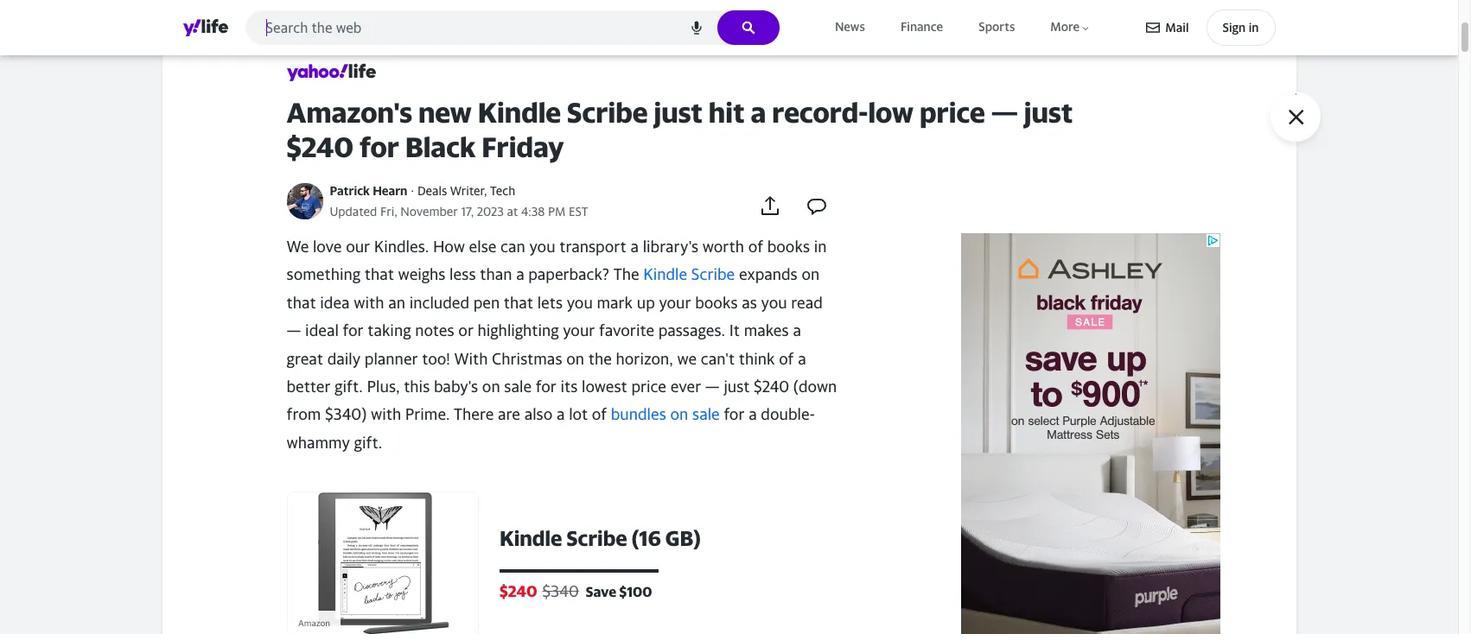 Task type: describe. For each thing, give the bounding box(es) containing it.
1 horizontal spatial —
[[705, 378, 720, 396]]

idea
[[320, 294, 350, 312]]

sale inside expands on that idea with an included pen that lets you mark up your books as you read — ideal for taking notes or highlighting your favorite passages. it makes a great daily planner too! with christmas on the horizon, we can't think of a better gift. plus, this baby's on sale for its lowest price ever — just $240 (down from $340) with prime. there are also a lot of
[[504, 378, 532, 396]]

tech
[[490, 183, 515, 198]]

transport
[[559, 238, 627, 256]]

deals
[[417, 183, 447, 198]]

a inside the "for a double- whammy gift."
[[749, 406, 757, 424]]

better
[[287, 378, 331, 396]]

horizon,
[[616, 350, 673, 368]]

amazon's
[[287, 96, 412, 129]]

baby's
[[434, 378, 478, 396]]

expands on that idea with an included pen that lets you mark up your books as you read — ideal for taking notes or highlighting your favorite passages. it makes a great daily planner too! with christmas on the horizon, we can't think of a better gift. plus, this baby's on sale for its lowest price ever — just $240 (down from $340) with prime. there are also a lot of
[[287, 266, 837, 424]]

or
[[458, 322, 474, 340]]

mail link
[[1147, 12, 1189, 43]]

weighs
[[398, 266, 446, 284]]

too!
[[422, 350, 450, 368]]

1 horizontal spatial your
[[659, 294, 691, 312]]

pm
[[548, 204, 566, 219]]

think
[[739, 350, 775, 368]]

in inside we love our kindles. how else can you transport a library's worth of books in something that weighs less than a paperback? the
[[814, 238, 827, 256]]

can't
[[701, 350, 735, 368]]

2023
[[477, 204, 504, 219]]

this
[[404, 378, 430, 396]]

library's
[[643, 238, 698, 256]]

scribe for kindle scribe (16 gb)
[[566, 527, 627, 551]]

favorite
[[599, 322, 654, 340]]

love
[[313, 238, 342, 256]]

sports
[[979, 19, 1015, 34]]

1 horizontal spatial you
[[567, 294, 593, 312]]

also
[[524, 406, 553, 424]]

kindle scribe link
[[643, 266, 735, 284]]

whammy
[[287, 434, 350, 452]]

(16
[[631, 527, 661, 551]]

a right than
[[516, 266, 524, 284]]

for inside the "for a double- whammy gift."
[[724, 406, 745, 424]]

bundles
[[611, 406, 666, 424]]

sign in
[[1223, 20, 1259, 35]]

·
[[411, 183, 414, 198]]

gb)
[[665, 527, 700, 551]]

est
[[569, 204, 588, 219]]

we love our kindles. how else can you transport a library's worth of books in something that weighs less than a paperback? the
[[287, 238, 827, 284]]

for left its
[[536, 378, 557, 396]]

taking
[[368, 322, 411, 340]]

friday
[[482, 131, 564, 163]]

2 horizontal spatial just
[[1024, 96, 1073, 129]]

up
[[637, 294, 655, 312]]

search image
[[742, 21, 755, 35]]

passages.
[[658, 322, 725, 340]]

at
[[507, 204, 518, 219]]

advertisement region
[[961, 233, 1220, 635]]

makes
[[744, 322, 789, 340]]

patrick
[[330, 183, 370, 198]]

plus,
[[367, 378, 400, 396]]

an
[[388, 294, 405, 312]]

kindle for kindle scribe
[[643, 266, 687, 284]]

yahoo life shopping image
[[287, 60, 376, 86]]

amazon
[[298, 618, 330, 629]]

sports link
[[975, 16, 1019, 39]]

on down ever
[[670, 406, 688, 424]]

with
[[454, 350, 488, 368]]

lets
[[537, 294, 563, 312]]

on left the
[[566, 350, 584, 368]]

prime.
[[405, 406, 450, 424]]

record-
[[772, 96, 868, 129]]

read
[[791, 294, 823, 312]]

christmas
[[492, 350, 562, 368]]

$340)
[[325, 406, 367, 424]]

kindle for kindle scribe (16 gb)
[[499, 527, 562, 551]]

— inside amazon's new kindle scribe just hit a record-low price — just $240 for black friday
[[991, 96, 1018, 129]]

news
[[835, 19, 865, 34]]

a up the
[[631, 238, 639, 256]]

bundles on sale link
[[611, 406, 720, 424]]

books inside we love our kindles. how else can you transport a library's worth of books in something that weighs less than a paperback? the
[[767, 238, 810, 256]]

something
[[287, 266, 361, 284]]

kindle scribe (16 gb)
[[499, 527, 700, 551]]

else
[[469, 238, 497, 256]]

0 vertical spatial with
[[354, 294, 384, 312]]

patrick hearn · deals writer, tech updated fri, november 17, 2023 at 4:38 pm est
[[330, 183, 588, 219]]

less
[[450, 266, 476, 284]]

of inside we love our kindles. how else can you transport a library's worth of books in something that weighs less than a paperback? the
[[748, 238, 763, 256]]

0 horizontal spatial just
[[654, 96, 703, 129]]

mail
[[1166, 20, 1189, 35]]

scribe for kindle scribe
[[691, 266, 735, 284]]

2 horizontal spatial you
[[761, 294, 787, 312]]

daily
[[327, 350, 361, 368]]

sign
[[1223, 20, 1246, 35]]

pen
[[473, 294, 500, 312]]

just inside expands on that idea with an included pen that lets you mark up your books as you read — ideal for taking notes or highlighting your favorite passages. it makes a great daily planner too! with christmas on the horizon, we can't think of a better gift. plus, this baby's on sale for its lowest price ever — just $240 (down from $340) with prime. there are also a lot of
[[724, 378, 750, 396]]

low
[[868, 96, 914, 129]]

highlighting
[[478, 322, 559, 340]]

ever
[[671, 378, 701, 396]]

0 horizontal spatial that
[[287, 294, 316, 312]]

kindle scribe (16 gb) link
[[499, 526, 840, 552]]

lowest
[[582, 378, 627, 396]]

more
[[1051, 19, 1080, 34]]



Task type: locate. For each thing, give the bounding box(es) containing it.
2 horizontal spatial of
[[779, 350, 794, 368]]

1 vertical spatial with
[[371, 406, 401, 424]]

its
[[561, 378, 578, 396]]

of
[[748, 238, 763, 256], [779, 350, 794, 368], [592, 406, 607, 424]]

1 horizontal spatial of
[[748, 238, 763, 256]]

$240 left "$340"
[[499, 583, 537, 601]]

kindle inside amazon's new kindle scribe just hit a record-low price — just $240 for black friday
[[478, 96, 561, 129]]

hit
[[709, 96, 745, 129]]

0 horizontal spatial in
[[814, 238, 827, 256]]

0 vertical spatial gift.
[[335, 378, 363, 396]]

1 vertical spatial your
[[563, 322, 595, 340]]

that up an on the top of the page
[[365, 266, 394, 284]]

gift. inside expands on that idea with an included pen that lets you mark up your books as you read — ideal for taking notes or highlighting your favorite passages. it makes a great daily planner too! with christmas on the horizon, we can't think of a better gift. plus, this baby's on sale for its lowest price ever — just $240 (down from $340) with prime. there are also a lot of
[[335, 378, 363, 396]]

2 vertical spatial scribe
[[566, 527, 627, 551]]

for a double- whammy gift.
[[287, 406, 815, 452]]

patrick hearn image
[[287, 183, 323, 219]]

that
[[365, 266, 394, 284], [287, 294, 316, 312], [504, 294, 533, 312]]

with left an on the top of the page
[[354, 294, 384, 312]]

—
[[991, 96, 1018, 129], [287, 322, 301, 340], [705, 378, 720, 396]]

2 vertical spatial —
[[705, 378, 720, 396]]

1 vertical spatial scribe
[[691, 266, 735, 284]]

1 vertical spatial sale
[[692, 406, 720, 424]]

for inside amazon's new kindle scribe just hit a record-low price — just $240 for black friday
[[359, 131, 399, 163]]

0 horizontal spatial your
[[563, 322, 595, 340]]

a up (down
[[798, 350, 806, 368]]

lot
[[569, 406, 588, 424]]

finance
[[901, 19, 943, 34]]

1 horizontal spatial that
[[365, 266, 394, 284]]

$100
[[619, 584, 652, 601]]

our
[[346, 238, 370, 256]]

$240 inside amazon's new kindle scribe just hit a record-low price — just $240 for black friday
[[287, 131, 353, 163]]

1 vertical spatial —
[[287, 322, 301, 340]]

mark
[[597, 294, 633, 312]]

the
[[588, 350, 612, 368]]

None search field
[[245, 10, 780, 50]]

(down
[[793, 378, 837, 396]]

0 vertical spatial your
[[659, 294, 691, 312]]

kindle scribe
[[643, 266, 735, 284]]

a right hit
[[751, 96, 766, 129]]

planner
[[365, 350, 418, 368]]

0 vertical spatial $240
[[287, 131, 353, 163]]

you inside we love our kindles. how else can you transport a library's worth of books in something that weighs less than a paperback? the
[[529, 238, 555, 256]]

0 horizontal spatial —
[[287, 322, 301, 340]]

for up patrick hearn link
[[359, 131, 399, 163]]

kindle up friday
[[478, 96, 561, 129]]

on
[[802, 266, 820, 284], [566, 350, 584, 368], [482, 378, 500, 396], [670, 406, 688, 424]]

you right as
[[761, 294, 787, 312]]

you
[[529, 238, 555, 256], [567, 294, 593, 312], [761, 294, 787, 312]]

with down plus,
[[371, 406, 401, 424]]

gift. down $340)
[[354, 434, 382, 452]]

0 vertical spatial of
[[748, 238, 763, 256]]

0 vertical spatial sale
[[504, 378, 532, 396]]

for left double- on the bottom right of the page
[[724, 406, 745, 424]]

we
[[287, 238, 309, 256]]

2 vertical spatial of
[[592, 406, 607, 424]]

just
[[654, 96, 703, 129], [1024, 96, 1073, 129], [724, 378, 750, 396]]

expands
[[739, 266, 798, 284]]

1 horizontal spatial books
[[767, 238, 810, 256]]

1 horizontal spatial just
[[724, 378, 750, 396]]

gift. inside the "for a double- whammy gift."
[[354, 434, 382, 452]]

bundles on sale
[[611, 406, 720, 424]]

fri,
[[380, 204, 397, 219]]

sale
[[504, 378, 532, 396], [692, 406, 720, 424]]

1 vertical spatial books
[[695, 294, 738, 312]]

2 vertical spatial kindle
[[499, 527, 562, 551]]

2 vertical spatial $240
[[499, 583, 537, 601]]

hearn
[[373, 183, 408, 198]]

of right think
[[779, 350, 794, 368]]

there
[[454, 406, 494, 424]]

as
[[742, 294, 757, 312]]

paperback?
[[528, 266, 610, 284]]

from
[[287, 406, 321, 424]]

in
[[1249, 20, 1259, 35], [814, 238, 827, 256]]

gift. up $340)
[[335, 378, 363, 396]]

a left double- on the bottom right of the page
[[749, 406, 757, 424]]

1 horizontal spatial price
[[920, 96, 985, 129]]

kindle up "$340"
[[499, 527, 562, 551]]

1 vertical spatial kindle
[[643, 266, 687, 284]]

that inside we love our kindles. how else can you transport a library's worth of books in something that weighs less than a paperback? the
[[365, 266, 394, 284]]

0 vertical spatial price
[[920, 96, 985, 129]]

Search query text field
[[245, 10, 780, 45]]

4:38
[[521, 204, 545, 219]]

books left as
[[695, 294, 738, 312]]

than
[[480, 266, 512, 284]]

how
[[433, 238, 465, 256]]

finance link
[[897, 16, 947, 39]]

$240
[[287, 131, 353, 163], [754, 378, 789, 396], [499, 583, 537, 601]]

17,
[[461, 204, 474, 219]]

ideal
[[305, 322, 339, 340]]

price inside amazon's new kindle scribe just hit a record-low price — just $240 for black friday
[[920, 96, 985, 129]]

scribe
[[567, 96, 648, 129], [691, 266, 735, 284], [566, 527, 627, 551]]

more button
[[1047, 16, 1095, 39]]

kindle
[[478, 96, 561, 129], [643, 266, 687, 284], [499, 527, 562, 551]]

of up expands
[[748, 238, 763, 256]]

for
[[359, 131, 399, 163], [343, 322, 364, 340], [536, 378, 557, 396], [724, 406, 745, 424]]

a down read
[[793, 322, 801, 340]]

1 horizontal spatial sale
[[692, 406, 720, 424]]

black
[[405, 131, 476, 163]]

0 horizontal spatial sale
[[504, 378, 532, 396]]

kindle down library's
[[643, 266, 687, 284]]

writer,
[[450, 183, 487, 198]]

a
[[751, 96, 766, 129], [631, 238, 639, 256], [516, 266, 524, 284], [793, 322, 801, 340], [798, 350, 806, 368], [557, 406, 565, 424], [749, 406, 757, 424]]

in right sign
[[1249, 20, 1259, 35]]

of right lot
[[592, 406, 607, 424]]

1 vertical spatial of
[[779, 350, 794, 368]]

you right can
[[529, 238, 555, 256]]

your
[[659, 294, 691, 312], [563, 322, 595, 340]]

0 vertical spatial scribe
[[567, 96, 648, 129]]

1 horizontal spatial in
[[1249, 20, 1259, 35]]

0 horizontal spatial price
[[631, 378, 666, 396]]

new
[[418, 96, 472, 129]]

0 vertical spatial books
[[767, 238, 810, 256]]

0 vertical spatial —
[[991, 96, 1018, 129]]

the
[[614, 266, 639, 284]]

kindles.
[[374, 238, 429, 256]]

2 horizontal spatial $240
[[754, 378, 789, 396]]

1 horizontal spatial $240
[[499, 583, 537, 601]]

1 vertical spatial gift.
[[354, 434, 382, 452]]

that left "idea" on the top
[[287, 294, 316, 312]]

$340
[[542, 583, 579, 601]]

are
[[498, 406, 520, 424]]

2 horizontal spatial that
[[504, 294, 533, 312]]

worth
[[703, 238, 744, 256]]

price down the horizon,
[[631, 378, 666, 396]]

scribe inside amazon's new kindle scribe just hit a record-low price — just $240 for black friday
[[567, 96, 648, 129]]

on up read
[[802, 266, 820, 284]]

great
[[287, 350, 323, 368]]

double-
[[761, 406, 815, 424]]

0 horizontal spatial of
[[592, 406, 607, 424]]

included
[[409, 294, 469, 312]]

2 horizontal spatial —
[[991, 96, 1018, 129]]

— left ideal
[[287, 322, 301, 340]]

that up highlighting
[[504, 294, 533, 312]]

sign in link
[[1206, 10, 1275, 46]]

— down sports link
[[991, 96, 1018, 129]]

a left lot
[[557, 406, 565, 424]]

your right the up
[[659, 294, 691, 312]]

it
[[729, 322, 740, 340]]

$240 down "amazon's"
[[287, 131, 353, 163]]

your up the
[[563, 322, 595, 340]]

price inside expands on that idea with an included pen that lets you mark up your books as you read — ideal for taking notes or highlighting your favorite passages. it makes a great daily planner too! with christmas on the horizon, we can't think of a better gift. plus, this baby's on sale for its lowest price ever — just $240 (down from $340) with prime. there are also a lot of
[[631, 378, 666, 396]]

price right low
[[920, 96, 985, 129]]

books up expands
[[767, 238, 810, 256]]

1 vertical spatial price
[[631, 378, 666, 396]]

notes
[[415, 322, 454, 340]]

$240 inside expands on that idea with an included pen that lets you mark up your books as you read — ideal for taking notes or highlighting your favorite passages. it makes a great daily planner too! with christmas on the horizon, we can't think of a better gift. plus, this baby's on sale for its lowest price ever — just $240 (down from $340) with prime. there are also a lot of
[[754, 378, 789, 396]]

news link
[[831, 16, 869, 39]]

0 horizontal spatial $240
[[287, 131, 353, 163]]

in up read
[[814, 238, 827, 256]]

1 vertical spatial $240
[[754, 378, 789, 396]]

0 horizontal spatial books
[[695, 294, 738, 312]]

you right lets
[[567, 294, 593, 312]]

0 vertical spatial in
[[1249, 20, 1259, 35]]

$240 down think
[[754, 378, 789, 396]]

— right ever
[[705, 378, 720, 396]]

a inside amazon's new kindle scribe just hit a record-low price — just $240 for black friday
[[751, 96, 766, 129]]

on up there
[[482, 378, 500, 396]]

toolbar containing mail
[[1147, 10, 1275, 46]]

0 vertical spatial kindle
[[478, 96, 561, 129]]

we
[[677, 350, 697, 368]]

save
[[585, 584, 616, 601]]

sale down ever
[[692, 406, 720, 424]]

updated
[[330, 204, 377, 219]]

with
[[354, 294, 384, 312], [371, 406, 401, 424]]

books inside expands on that idea with an included pen that lets you mark up your books as you read — ideal for taking notes or highlighting your favorite passages. it makes a great daily planner too! with christmas on the horizon, we can't think of a better gift. plus, this baby's on sale for its lowest price ever — just $240 (down from $340) with prime. there are also a lot of
[[695, 294, 738, 312]]

amazon's new kindle scribe just hit a record-low price — just $240 for black friday
[[287, 96, 1073, 163]]

can
[[501, 238, 525, 256]]

toolbar
[[1147, 10, 1275, 46]]

for up daily
[[343, 322, 364, 340]]

0 horizontal spatial you
[[529, 238, 555, 256]]

1 vertical spatial in
[[814, 238, 827, 256]]

patrick hearn link
[[330, 183, 408, 198]]

sale up are on the bottom of the page
[[504, 378, 532, 396]]



Task type: vqa. For each thing, say whether or not it's contained in the screenshot.
"articles"
no



